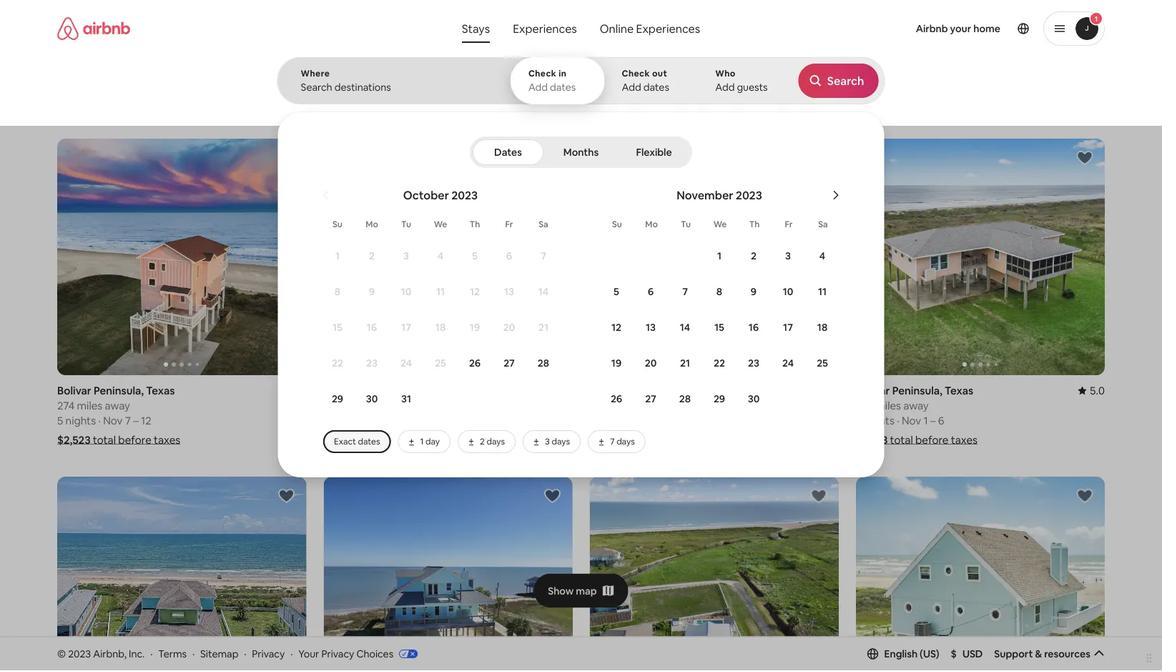 Task type: vqa. For each thing, say whether or not it's contained in the screenshot.


Task type: locate. For each thing, give the bounding box(es) containing it.
days for 7 days
[[617, 436, 635, 447]]

1 add from the left
[[528, 81, 548, 94]]

1 peninsula, from the left
[[94, 384, 144, 398]]

0 horizontal spatial 10
[[401, 285, 411, 298]]

check left out
[[622, 68, 650, 79]]

6 for topmost 6 button
[[506, 250, 512, 262]]

nights inside bolivar peninsula, texas 274 miles away 5 nights · nov 7 – 12 $2,523 total before taxes
[[65, 414, 96, 428]]

2 for november 2023
[[751, 250, 757, 262]]

3 button for october 2023
[[389, 239, 423, 273]]

english (us)
[[884, 648, 939, 661]]

2023 right october
[[451, 188, 478, 202]]

days left 3 days
[[487, 436, 505, 447]]

1 horizontal spatial fr
[[785, 219, 793, 230]]

30 for 2nd 30 button from the left
[[748, 393, 760, 406]]

1 vertical spatial 6 button
[[634, 275, 668, 309]]

add for check in add dates
[[528, 81, 548, 94]]

1 horizontal spatial galveston,
[[590, 384, 644, 398]]

1 horizontal spatial 16
[[749, 321, 759, 334]]

months button
[[546, 139, 616, 165]]

8
[[335, 285, 341, 298], [717, 285, 722, 298]]

1 horizontal spatial 16 button
[[737, 310, 771, 345]]

dates right exact on the bottom of the page
[[358, 436, 380, 447]]

– inside bolivar peninsula, texas 274 miles away 5 nights · nov 7 – 12 $2,523 total before taxes
[[133, 414, 139, 428]]

$3,766 total before taxes
[[323, 433, 446, 447]]

0 horizontal spatial 22
[[332, 357, 343, 370]]

miles inside bolivar peninsula, texas 274 miles away 5 nights · nov 7 – 12 $2,523 total before taxes
[[77, 399, 102, 413]]

1 horizontal spatial 274
[[856, 399, 873, 413]]

0 vertical spatial 28
[[538, 357, 549, 370]]

1 horizontal spatial miles
[[610, 399, 636, 413]]

1 horizontal spatial 29
[[714, 393, 725, 406]]

stays button
[[450, 14, 501, 43]]

nov inside bolivar peninsula, texas 274 miles away 5 nights · nov 7 – 12 $2,523 total before taxes
[[103, 414, 123, 428]]

the-
[[448, 106, 464, 117]]

bolivar
[[57, 384, 91, 398], [856, 384, 890, 398]]

11 for 1st 11 button from the right
[[818, 285, 827, 298]]

dates
[[494, 146, 522, 159]]

miles right 283 on the bottom right
[[610, 399, 636, 413]]

0 horizontal spatial 15 button
[[320, 310, 355, 345]]

11
[[436, 285, 445, 298], [818, 285, 827, 298]]

2023 right november
[[736, 188, 762, 202]]

16
[[367, 321, 377, 334], [749, 321, 759, 334]]

1 horizontal spatial 9 button
[[737, 275, 771, 309]]

group
[[57, 72, 860, 127], [57, 139, 306, 375], [323, 139, 573, 375], [590, 139, 839, 375], [856, 139, 1105, 375], [57, 477, 306, 672], [323, 477, 573, 672], [590, 477, 839, 672], [856, 477, 1105, 672]]

0 horizontal spatial 26 button
[[458, 346, 492, 380]]

2 days from the left
[[552, 436, 570, 447]]

0 vertical spatial add to wishlist: bolivar peninsula, texas image
[[278, 149, 295, 167]]

total right the $1,708
[[624, 433, 647, 447]]

0 horizontal spatial 3 button
[[389, 239, 423, 273]]

274 up $2,523
[[57, 399, 75, 413]]

dates inside check in add dates
[[550, 81, 576, 94]]

days left the $1,708
[[552, 436, 570, 447]]

4 button for november 2023
[[805, 239, 840, 273]]

2 texas from the left
[[380, 384, 408, 398]]

1 vertical spatial 14
[[680, 321, 690, 334]]

0 horizontal spatial 30 button
[[355, 382, 389, 416]]

1 horizontal spatial –
[[930, 414, 936, 428]]

2 su from the left
[[612, 219, 622, 230]]

3 for october 2023
[[403, 250, 409, 262]]

before right $2,168
[[915, 433, 949, 447]]

usd
[[963, 648, 983, 661]]

1 25 from the left
[[435, 357, 446, 370]]

privacy right your
[[321, 648, 354, 661]]

galveston, up 283 on the bottom right
[[590, 384, 644, 398]]

before inside bolivar peninsula, texas 274 miles away 5 nights · nov 7 – 12 $2,523 total before taxes
[[118, 433, 151, 447]]

tu down october
[[401, 219, 411, 230]]

6
[[506, 250, 512, 262], [648, 285, 654, 298], [938, 414, 944, 428]]

1 vertical spatial 21 button
[[668, 346, 702, 380]]

2 nov from the left
[[902, 414, 921, 428]]

0 horizontal spatial peninsula,
[[94, 384, 144, 398]]

1 9 button from the left
[[355, 275, 389, 309]]

days for 2 days
[[487, 436, 505, 447]]

check inside check out add dates
[[622, 68, 650, 79]]

3 add from the left
[[715, 81, 735, 94]]

days
[[487, 436, 505, 447], [552, 436, 570, 447], [617, 436, 635, 447]]

3 total from the left
[[624, 433, 647, 447]]

1 4 button from the left
[[423, 239, 458, 273]]

who add guests
[[715, 68, 768, 94]]

galveston, texas pirates beach
[[323, 384, 408, 413]]

21 button
[[526, 310, 561, 345], [668, 346, 702, 380]]

1 horizontal spatial 12
[[470, 285, 480, 298]]

0 horizontal spatial –
[[133, 414, 139, 428]]

1 vertical spatial 20
[[645, 357, 657, 370]]

2 1 button from the left
[[702, 239, 737, 273]]

airbnb your home
[[916, 22, 1001, 35]]

dates
[[550, 81, 576, 94], [643, 81, 669, 94], [358, 436, 380, 447]]

0 horizontal spatial 22 button
[[320, 346, 355, 380]]

14 button
[[526, 275, 561, 309], [668, 310, 702, 345]]

1 horizontal spatial 8
[[717, 285, 722, 298]]

2023 right ©
[[68, 648, 91, 661]]

months
[[563, 146, 599, 159]]

15
[[333, 321, 343, 334], [715, 321, 724, 334]]

total right $2,523
[[93, 433, 116, 447]]

1 privacy from the left
[[252, 648, 285, 661]]

th down november 2023
[[749, 219, 760, 230]]

nights up $2,168
[[864, 414, 895, 428]]

1 vertical spatial 27
[[645, 393, 656, 406]]

add down who
[[715, 81, 735, 94]]

1 horizontal spatial nights
[[864, 414, 895, 428]]

2 30 button from the left
[[737, 382, 771, 416]]

0 horizontal spatial 16
[[367, 321, 377, 334]]

tab list inside stays tab panel
[[473, 137, 689, 168]]

0 horizontal spatial 19 button
[[458, 310, 492, 345]]

$3,766
[[323, 433, 357, 447]]

1 1 button from the left
[[320, 239, 355, 273]]

19 for the right 19 button
[[611, 357, 622, 370]]

0 horizontal spatial 2
[[369, 250, 375, 262]]

privacy link
[[252, 648, 285, 661]]

2 16 button from the left
[[737, 310, 771, 345]]

31 button
[[389, 382, 423, 416]]

1 horizontal spatial su
[[612, 219, 622, 230]]

tab list containing dates
[[473, 137, 689, 168]]

20 for top the 20 button
[[503, 321, 515, 334]]

nov
[[103, 414, 123, 428], [902, 414, 921, 428]]

galveston, inside galveston, texas 283 miles away
[[590, 384, 644, 398]]

day
[[426, 436, 440, 447]]

1 23 from the left
[[366, 357, 378, 370]]

0 vertical spatial 12
[[470, 285, 480, 298]]

3 days
[[545, 436, 570, 447]]

1 total from the left
[[93, 433, 116, 447]]

– for 7
[[133, 414, 139, 428]]

in
[[559, 68, 567, 79]]

26
[[469, 357, 481, 370], [611, 393, 622, 406]]

2 th from the left
[[749, 219, 760, 230]]

8 for second 8 button from the right
[[335, 285, 341, 298]]

19
[[470, 321, 480, 334], [611, 357, 622, 370]]

add inside check in add dates
[[528, 81, 548, 94]]

0 vertical spatial 14
[[538, 285, 549, 298]]

check left in
[[528, 68, 557, 79]]

galveston,
[[323, 384, 377, 398], [590, 384, 644, 398]]

add to wishlist: galveston, texas image
[[1076, 488, 1094, 505]]

2 button for november 2023
[[737, 239, 771, 273]]

online experiences
[[600, 21, 700, 36]]

1 vertical spatial add to wishlist: bolivar peninsula, texas image
[[810, 488, 827, 505]]

9 for 2nd 9 button from left
[[751, 285, 757, 298]]

1 vertical spatial 26
[[611, 393, 622, 406]]

2 9 from the left
[[751, 285, 757, 298]]

galveston, inside galveston, texas pirates beach
[[323, 384, 377, 398]]

1 horizontal spatial tu
[[681, 219, 691, 230]]

1 horizontal spatial 29 button
[[702, 382, 737, 416]]

10 button
[[389, 275, 423, 309], [771, 275, 805, 309]]

texas
[[146, 384, 175, 398], [380, 384, 408, 398], [646, 384, 675, 398], [945, 384, 974, 398]]

profile element
[[724, 0, 1105, 57]]

1 sa from the left
[[539, 219, 548, 230]]

skiing
[[376, 106, 401, 117]]

1 horizontal spatial 10
[[783, 285, 793, 298]]

1 day
[[420, 436, 440, 447]]

0 horizontal spatial 11 button
[[423, 275, 458, 309]]

2 nights from the left
[[864, 414, 895, 428]]

0 horizontal spatial 5 button
[[458, 239, 492, 273]]

tu down november
[[681, 219, 691, 230]]

3 days from the left
[[617, 436, 635, 447]]

20 for right the 20 button
[[645, 357, 657, 370]]

4 texas from the left
[[945, 384, 974, 398]]

1 24 button from the left
[[389, 346, 423, 380]]

2 add from the left
[[622, 81, 641, 94]]

peninsula,
[[94, 384, 144, 398], [892, 384, 943, 398]]

2023
[[451, 188, 478, 202], [736, 188, 762, 202], [68, 648, 91, 661]]

0 horizontal spatial 19
[[470, 321, 480, 334]]

miles up $2,523
[[77, 399, 102, 413]]

nights
[[65, 414, 96, 428], [864, 414, 895, 428]]

1 galveston, from the left
[[323, 384, 377, 398]]

0 vertical spatial 26
[[469, 357, 481, 370]]

24
[[400, 357, 412, 370], [782, 357, 794, 370]]

274 inside bolivar peninsula, texas 274 miles away 5 nights · nov 1 – 6 $2,168 total before taxes
[[856, 399, 873, 413]]

galveston, for pirates
[[323, 384, 377, 398]]

2 274 from the left
[[856, 399, 873, 413]]

0 horizontal spatial 20 button
[[492, 310, 526, 345]]

0 horizontal spatial tu
[[401, 219, 411, 230]]

1 horizontal spatial 12 button
[[599, 310, 634, 345]]

9 button
[[355, 275, 389, 309], [737, 275, 771, 309]]

0 vertical spatial 13 button
[[492, 275, 526, 309]]

privacy
[[252, 648, 285, 661], [321, 648, 354, 661]]

18
[[435, 321, 446, 334], [817, 321, 828, 334]]

8 for first 8 button from right
[[717, 285, 722, 298]]

dates down out
[[643, 81, 669, 94]]

3 texas from the left
[[646, 384, 675, 398]]

17 for second 17 button from left
[[783, 321, 793, 334]]

24 button
[[389, 346, 423, 380], [771, 346, 805, 380]]

2 4 from the left
[[820, 250, 825, 262]]

1 horizontal spatial we
[[714, 219, 727, 230]]

november 2023
[[677, 188, 762, 202]]

1 bolivar from the left
[[57, 384, 91, 398]]

1 experiences from the left
[[513, 21, 577, 36]]

2 23 button from the left
[[737, 346, 771, 380]]

what can we help you find? tab list
[[450, 14, 588, 43]]

2
[[369, 250, 375, 262], [751, 250, 757, 262], [480, 436, 485, 447]]

2 24 from the left
[[782, 357, 794, 370]]

1 11 from the left
[[436, 285, 445, 298]]

bolivar inside bolivar peninsula, texas 274 miles away 5 nights · nov 1 – 6 $2,168 total before taxes
[[856, 384, 890, 398]]

1 miles from the left
[[77, 399, 102, 413]]

2 23 from the left
[[748, 357, 759, 370]]

0 horizontal spatial 13
[[504, 285, 514, 298]]

check inside check in add dates
[[528, 68, 557, 79]]

add inside check out add dates
[[622, 81, 641, 94]]

1 before from the left
[[118, 433, 151, 447]]

english
[[884, 648, 918, 661]]

2 22 button from the left
[[702, 346, 737, 380]]

airbnb,
[[93, 648, 127, 661]]

7 inside bolivar peninsula, texas 274 miles away 5 nights · nov 7 – 12 $2,523 total before taxes
[[125, 414, 131, 428]]

0 vertical spatial 7 button
[[526, 239, 561, 273]]

1 17 button from the left
[[389, 310, 423, 345]]

1 horizontal spatial 23 button
[[737, 346, 771, 380]]

1 mo from the left
[[366, 219, 378, 230]]

1 horizontal spatial 30 button
[[737, 382, 771, 416]]

27
[[504, 357, 515, 370], [645, 393, 656, 406]]

0 horizontal spatial dates
[[358, 436, 380, 447]]

1 30 button from the left
[[355, 382, 389, 416]]

peninsula, inside bolivar peninsula, texas 274 miles away 5 nights · nov 7 – 12 $2,523 total before taxes
[[94, 384, 144, 398]]

3
[[403, 250, 409, 262], [785, 250, 791, 262], [545, 436, 550, 447]]

25
[[435, 357, 446, 370], [817, 357, 828, 370]]

1 fr from the left
[[505, 219, 513, 230]]

1 – from the left
[[133, 414, 139, 428]]

1 th from the left
[[470, 219, 480, 230]]

6 inside bolivar peninsula, texas 274 miles away 5 nights · nov 1 – 6 $2,168 total before taxes
[[938, 414, 944, 428]]

0 horizontal spatial 15
[[333, 321, 343, 334]]

28 button
[[526, 346, 561, 380], [668, 382, 702, 416]]

0 vertical spatial 27
[[504, 357, 515, 370]]

support & resources
[[994, 648, 1091, 661]]

2 horizontal spatial 6
[[938, 414, 944, 428]]

2 – from the left
[[930, 414, 936, 428]]

0 horizontal spatial 27 button
[[492, 346, 526, 380]]

before
[[118, 433, 151, 447], [384, 433, 417, 447], [649, 433, 682, 447], [915, 433, 949, 447]]

26 button
[[458, 346, 492, 380], [599, 382, 634, 416]]

17
[[401, 321, 411, 334], [783, 321, 793, 334]]

we down 'october 2023'
[[434, 219, 447, 230]]

november
[[677, 188, 733, 202]]

30 button
[[355, 382, 389, 416], [737, 382, 771, 416]]

1 vertical spatial 12
[[611, 321, 621, 334]]

5.0 out of 5 average rating image
[[280, 384, 306, 398]]

sa
[[539, 219, 548, 230], [818, 219, 828, 230]]

sitemap link
[[200, 648, 238, 661]]

0 horizontal spatial privacy
[[252, 648, 285, 661]]

miles inside bolivar peninsula, texas 274 miles away 5 nights · nov 1 – 6 $2,168 total before taxes
[[876, 399, 901, 413]]

23
[[366, 357, 378, 370], [748, 357, 759, 370]]

20 button
[[492, 310, 526, 345], [634, 346, 668, 380]]

experiences up out
[[636, 21, 700, 36]]

add to wishlist: freeport, texas image
[[544, 488, 561, 505]]

total
[[93, 433, 116, 447], [359, 433, 382, 447], [624, 433, 647, 447], [890, 433, 913, 447]]

vineyards
[[504, 106, 544, 117]]

1 4 from the left
[[438, 250, 444, 262]]

1 horizontal spatial 13 button
[[634, 310, 668, 345]]

0 horizontal spatial 28
[[538, 357, 549, 370]]

1 texas from the left
[[146, 384, 175, 398]]

0 horizontal spatial 17 button
[[389, 310, 423, 345]]

total right $2,168
[[890, 433, 913, 447]]

1 taxes from the left
[[154, 433, 180, 447]]

experiences up in
[[513, 21, 577, 36]]

add to wishlist: bolivar peninsula, texas image
[[1076, 149, 1094, 167], [810, 488, 827, 505]]

bolivar up $2,523
[[57, 384, 91, 398]]

0 horizontal spatial away
[[105, 399, 130, 413]]

mo
[[366, 219, 378, 230], [645, 219, 658, 230]]

0 horizontal spatial 24
[[400, 357, 412, 370]]

2 4 button from the left
[[805, 239, 840, 273]]

(us)
[[920, 648, 939, 661]]

5 button
[[458, 239, 492, 273], [599, 275, 634, 309]]

2 vertical spatial 6
[[938, 414, 944, 428]]

2 3 button from the left
[[771, 239, 805, 273]]

2 24 button from the left
[[771, 346, 805, 380]]

1 button for november
[[702, 239, 737, 273]]

2 experiences from the left
[[636, 21, 700, 36]]

5 inside bolivar peninsula, texas 274 miles away 5 nights · nov 1 – 6 $2,168 total before taxes
[[856, 414, 862, 428]]

Where field
[[301, 81, 488, 94]]

None search field
[[277, 0, 1162, 478]]

1 horizontal spatial 20
[[645, 357, 657, 370]]

miles for $2,168
[[876, 399, 901, 413]]

30
[[366, 393, 378, 406], [748, 393, 760, 406]]

away
[[105, 399, 130, 413], [638, 399, 664, 413], [903, 399, 929, 413]]

texas inside bolivar peninsula, texas 274 miles away 5 nights · nov 1 – 6 $2,168 total before taxes
[[945, 384, 974, 398]]

1 horizontal spatial privacy
[[321, 648, 354, 661]]

privacy left your
[[252, 648, 285, 661]]

1 check from the left
[[528, 68, 557, 79]]

2 add to wishlist: bolivar peninsula, texas image from the top
[[278, 488, 295, 505]]

bolivar inside bolivar peninsula, texas 274 miles away 5 nights · nov 7 – 12 $2,523 total before taxes
[[57, 384, 91, 398]]

terms · sitemap · privacy
[[158, 648, 285, 661]]

2 button
[[355, 239, 389, 273], [737, 239, 771, 273]]

add
[[528, 81, 548, 94], [622, 81, 641, 94], [715, 81, 735, 94]]

nov inside bolivar peninsula, texas 274 miles away 5 nights · nov 1 – 6 $2,168 total before taxes
[[902, 414, 921, 428]]

2 galveston, from the left
[[590, 384, 644, 398]]

2 8 from the left
[[717, 285, 722, 298]]

1 15 button from the left
[[320, 310, 355, 345]]

0 horizontal spatial 11
[[436, 285, 445, 298]]

4 before from the left
[[915, 433, 949, 447]]

0 vertical spatial 5 button
[[458, 239, 492, 273]]

274 for bolivar peninsula, texas 274 miles away 5 nights · nov 7 – 12 $2,523 total before taxes
[[57, 399, 75, 413]]

0 horizontal spatial 16 button
[[355, 310, 389, 345]]

dates inside check out add dates
[[643, 81, 669, 94]]

add to wishlist: bolivar peninsula, texas image
[[278, 149, 295, 167], [278, 488, 295, 505]]

check
[[528, 68, 557, 79], [622, 68, 650, 79]]

2023 for ©
[[68, 648, 91, 661]]

16 button
[[355, 310, 389, 345], [737, 310, 771, 345]]

19 for the leftmost 19 button
[[470, 321, 480, 334]]

taxes
[[154, 433, 180, 447], [420, 433, 446, 447], [685, 433, 711, 447], [951, 433, 978, 447]]

0 horizontal spatial check
[[528, 68, 557, 79]]

23 button
[[355, 346, 389, 380], [737, 346, 771, 380]]

away inside bolivar peninsula, texas 274 miles away 5 nights · nov 1 – 6 $2,168 total before taxes
[[903, 399, 929, 413]]

nights up $2,523
[[65, 414, 96, 428]]

0 horizontal spatial bolivar
[[57, 384, 91, 398]]

17 for first 17 button from left
[[401, 321, 411, 334]]

calendar application
[[295, 172, 1162, 453]]

1 29 button from the left
[[320, 382, 355, 416]]

tab list
[[473, 137, 689, 168]]

check in add dates
[[528, 68, 576, 94]]

1 horizontal spatial sa
[[818, 219, 828, 230]]

containers
[[793, 106, 837, 117]]

total right exact on the bottom of the page
[[359, 433, 382, 447]]

1 vertical spatial 13
[[646, 321, 656, 334]]

9 for second 9 button from right
[[369, 285, 375, 298]]

2 sa from the left
[[818, 219, 828, 230]]

we down november 2023
[[714, 219, 727, 230]]

5 inside bolivar peninsula, texas 274 miles away 5 nights · nov 7 – 12 $2,523 total before taxes
[[57, 414, 63, 428]]

0 horizontal spatial 30
[[366, 393, 378, 406]]

0 horizontal spatial 8 button
[[320, 275, 355, 309]]

taxes inside bolivar peninsula, texas 274 miles away 5 nights · nov 1 – 6 $2,168 total before taxes
[[951, 433, 978, 447]]

7 button
[[526, 239, 561, 273], [668, 275, 702, 309]]

nights inside bolivar peninsula, texas 274 miles away 5 nights · nov 1 – 6 $2,168 total before taxes
[[864, 414, 895, 428]]

peninsula, inside bolivar peninsula, texas 274 miles away 5 nights · nov 1 – 6 $2,168 total before taxes
[[892, 384, 943, 398]]

1 vertical spatial 14 button
[[668, 310, 702, 345]]

days down galveston, texas 283 miles away
[[617, 436, 635, 447]]

away inside bolivar peninsula, texas 274 miles away 5 nights · nov 7 – 12 $2,523 total before taxes
[[105, 399, 130, 413]]

add up "vineyards"
[[528, 81, 548, 94]]

before left 1 day at the bottom of the page
[[384, 433, 417, 447]]

15 button
[[320, 310, 355, 345], [702, 310, 737, 345]]

1 30 from the left
[[366, 393, 378, 406]]

30 for first 30 button
[[366, 393, 378, 406]]

1 16 from the left
[[367, 321, 377, 334]]

1 17 from the left
[[401, 321, 411, 334]]

1 horizontal spatial experiences
[[636, 21, 700, 36]]

2 9 button from the left
[[737, 275, 771, 309]]

0 horizontal spatial th
[[470, 219, 480, 230]]

1 horizontal spatial th
[[749, 219, 760, 230]]

nov for nov 7 – 12
[[103, 414, 123, 428]]

0 horizontal spatial 12
[[141, 414, 151, 428]]

before right $2,523
[[118, 433, 151, 447]]

2 16 from the left
[[749, 321, 759, 334]]

1 24 from the left
[[400, 357, 412, 370]]

1 3 button from the left
[[389, 239, 423, 273]]

your privacy choices link
[[298, 648, 418, 662]]

1 2 button from the left
[[355, 239, 389, 273]]

add up the national
[[622, 81, 641, 94]]

1 horizontal spatial 18
[[817, 321, 828, 334]]

1 horizontal spatial 2 button
[[737, 239, 771, 273]]

0 horizontal spatial 21 button
[[526, 310, 561, 345]]

2 vertical spatial 12
[[141, 414, 151, 428]]

check for check in add dates
[[528, 68, 557, 79]]

away for $2,523
[[105, 399, 130, 413]]

274 up $2,168
[[856, 399, 873, 413]]

miles up $2,168
[[876, 399, 901, 413]]

4 total from the left
[[890, 433, 913, 447]]

0 horizontal spatial galveston,
[[323, 384, 377, 398]]

0 horizontal spatial 14 button
[[526, 275, 561, 309]]

2 for october 2023
[[369, 250, 375, 262]]

bolivar up $2,168
[[856, 384, 890, 398]]

dates down in
[[550, 81, 576, 94]]

before right '7 days'
[[649, 433, 682, 447]]

2 17 from the left
[[783, 321, 793, 334]]

dates for check out add dates
[[643, 81, 669, 94]]

2 we from the left
[[714, 219, 727, 230]]

th down 'october 2023'
[[470, 219, 480, 230]]

1 10 from the left
[[401, 285, 411, 298]]

1 nights from the left
[[65, 414, 96, 428]]

texas inside galveston, texas pirates beach
[[380, 384, 408, 398]]

28 for the rightmost "28" button
[[679, 393, 691, 406]]

2 17 button from the left
[[771, 310, 805, 345]]

galveston, up pirates
[[323, 384, 377, 398]]

1 horizontal spatial 28 button
[[668, 382, 702, 416]]

1 horizontal spatial 9
[[751, 285, 757, 298]]

1 vertical spatial 12 button
[[599, 310, 634, 345]]

1 9 from the left
[[369, 285, 375, 298]]

2 10 from the left
[[783, 285, 793, 298]]

1 8 from the left
[[335, 285, 341, 298]]

274 inside bolivar peninsula, texas 274 miles away 5 nights · nov 7 – 12 $2,523 total before taxes
[[57, 399, 75, 413]]

– inside bolivar peninsula, texas 274 miles away 5 nights · nov 1 – 6 $2,168 total before taxes
[[930, 414, 936, 428]]



Task type: describe. For each thing, give the bounding box(es) containing it.
2 22 from the left
[[714, 357, 725, 370]]

1 23 button from the left
[[355, 346, 389, 380]]

0 vertical spatial 28 button
[[526, 346, 561, 380]]

0 vertical spatial 6 button
[[492, 239, 526, 273]]

peninsula, for 7
[[94, 384, 144, 398]]

domes
[[311, 106, 340, 117]]

0 vertical spatial 26 button
[[458, 346, 492, 380]]

2 29 from the left
[[714, 393, 725, 406]]

4 for november 2023
[[820, 250, 825, 262]]

0 vertical spatial 21
[[539, 321, 549, 334]]

13 for the leftmost the 13 button
[[504, 285, 514, 298]]

$1,708
[[590, 433, 622, 447]]

274 for bolivar peninsula, texas 274 miles away 5 nights · nov 1 – 6 $2,168 total before taxes
[[856, 399, 873, 413]]

1 25 button from the left
[[423, 346, 458, 380]]

2 tu from the left
[[681, 219, 691, 230]]

1 horizontal spatial 6 button
[[634, 275, 668, 309]]

1 22 button from the left
[[320, 346, 355, 380]]

3 taxes from the left
[[685, 433, 711, 447]]

– for 1
[[930, 414, 936, 428]]

1 11 button from the left
[[423, 275, 458, 309]]

bolivar peninsula, texas 274 miles away 5 nights · nov 7 – 12 $2,523 total before taxes
[[57, 384, 180, 447]]

miles inside galveston, texas 283 miles away
[[610, 399, 636, 413]]

12 inside bolivar peninsula, texas 274 miles away 5 nights · nov 7 – 12 $2,523 total before taxes
[[141, 414, 151, 428]]

bolivar for bolivar peninsula, texas 274 miles away 5 nights · nov 1 – 6 $2,168 total before taxes
[[856, 384, 890, 398]]

©
[[57, 648, 66, 661]]

peninsula, for 1
[[892, 384, 943, 398]]

home
[[974, 22, 1001, 35]]

2 10 button from the left
[[771, 275, 805, 309]]

2 mo from the left
[[645, 219, 658, 230]]

1 22 from the left
[[332, 357, 343, 370]]

october 2023
[[403, 188, 478, 202]]

0 horizontal spatial 7 button
[[526, 239, 561, 273]]

check out add dates
[[622, 68, 669, 94]]

1 15 from the left
[[333, 321, 343, 334]]

your
[[950, 22, 971, 35]]

before inside bolivar peninsula, texas 274 miles away 5 nights · nov 1 – 6 $2,168 total before taxes
[[915, 433, 949, 447]]

2023 for november
[[736, 188, 762, 202]]

1 horizontal spatial 7 button
[[668, 275, 702, 309]]

show map button
[[534, 574, 628, 608]]

2 29 button from the left
[[702, 382, 737, 416]]

group containing off-the-grid
[[57, 72, 860, 127]]

national parks
[[629, 106, 687, 117]]

days for 3 days
[[552, 436, 570, 447]]

airbnb your home link
[[907, 14, 1009, 44]]

resources
[[1044, 648, 1091, 661]]

terms
[[158, 648, 187, 661]]

experiences inside the online experiences link
[[636, 21, 700, 36]]

flexible button
[[619, 139, 689, 165]]

parks
[[665, 106, 687, 117]]

sitemap
[[200, 648, 238, 661]]

support & resources button
[[994, 648, 1105, 661]]

online
[[600, 21, 634, 36]]

dates for check in add dates
[[550, 81, 576, 94]]

bolivar for bolivar peninsula, texas 274 miles away 5 nights · nov 7 – 12 $2,523 total before taxes
[[57, 384, 91, 398]]

3 for november 2023
[[785, 250, 791, 262]]

4 button for october 2023
[[423, 239, 458, 273]]

1 horizontal spatial 2
[[480, 436, 485, 447]]

2 18 button from the left
[[805, 310, 840, 345]]

map
[[576, 585, 597, 598]]

2 15 button from the left
[[702, 310, 737, 345]]

flexible
[[636, 146, 672, 159]]

add inside the who add guests
[[715, 81, 735, 94]]

exact dates
[[334, 436, 380, 447]]

inc.
[[129, 648, 145, 661]]

grid
[[464, 106, 481, 117]]

12 for 12 button to the right
[[611, 321, 621, 334]]

galveston, texas 283 miles away
[[590, 384, 675, 413]]

1 16 button from the left
[[355, 310, 389, 345]]

amazing pools
[[710, 106, 770, 117]]

0 vertical spatial 14 button
[[526, 275, 561, 309]]

0 vertical spatial 27 button
[[492, 346, 526, 380]]

· inside bolivar peninsula, texas 274 miles away 5 nights · nov 1 – 6 $2,168 total before taxes
[[897, 414, 899, 428]]

5.0
[[1090, 384, 1105, 398]]

2 25 button from the left
[[805, 346, 840, 380]]

1 horizontal spatial add to wishlist: bolivar peninsula, texas image
[[1076, 149, 1094, 167]]

pirates
[[323, 399, 357, 413]]

support
[[994, 648, 1033, 661]]

2 taxes from the left
[[420, 433, 446, 447]]

nov for nov 1 – 6
[[902, 414, 921, 428]]

who
[[715, 68, 736, 79]]

1 button for october
[[320, 239, 355, 273]]

countryside
[[233, 106, 283, 117]]

pools
[[748, 106, 770, 117]]

2 privacy from the left
[[321, 648, 354, 661]]

1 horizontal spatial 5 button
[[599, 275, 634, 309]]

choices
[[356, 648, 393, 661]]

nights for $2,523
[[65, 414, 96, 428]]

texas inside galveston, texas 283 miles away
[[646, 384, 675, 398]]

none search field containing stays
[[277, 0, 1162, 478]]

october
[[403, 188, 449, 202]]

1 tu from the left
[[401, 219, 411, 230]]

experiences inside experiences button
[[513, 21, 577, 36]]

2 before from the left
[[384, 433, 417, 447]]

beach
[[359, 399, 390, 413]]

1 horizontal spatial 19 button
[[599, 346, 634, 380]]

airbnb
[[916, 22, 948, 35]]

your
[[298, 648, 319, 661]]

terms link
[[158, 648, 187, 661]]

1 vertical spatial 27 button
[[634, 382, 668, 416]]

off-
[[431, 106, 448, 117]]

13 for bottommost the 13 button
[[646, 321, 656, 334]]

&
[[1035, 648, 1042, 661]]

stays tab panel
[[277, 57, 1162, 478]]

exact
[[334, 436, 356, 447]]

1 18 from the left
[[435, 321, 446, 334]]

283
[[590, 399, 608, 413]]

1 10 button from the left
[[389, 275, 423, 309]]

taxes inside bolivar peninsula, texas 274 miles away 5 nights · nov 7 – 12 $2,523 total before taxes
[[154, 433, 180, 447]]

dates button
[[473, 139, 544, 165]]

2 25 from the left
[[817, 357, 828, 370]]

play
[[578, 106, 595, 117]]

1 horizontal spatial 14
[[680, 321, 690, 334]]

1 vertical spatial 13 button
[[634, 310, 668, 345]]

show map
[[548, 585, 597, 598]]

total inside bolivar peninsula, texas 274 miles away 5 nights · nov 7 – 12 $2,523 total before taxes
[[93, 433, 116, 447]]

1 horizontal spatial 21
[[680, 357, 690, 370]]

3 button for november 2023
[[771, 239, 805, 273]]

1 29 from the left
[[332, 393, 343, 406]]

texas inside bolivar peninsula, texas 274 miles away 5 nights · nov 7 – 12 $2,523 total before taxes
[[146, 384, 175, 398]]

miles for $2,523
[[77, 399, 102, 413]]

0 horizontal spatial 27
[[504, 357, 515, 370]]

show
[[548, 585, 574, 598]]

0 vertical spatial 20 button
[[492, 310, 526, 345]]

1 inside dropdown button
[[1095, 14, 1098, 23]]

2023 for october
[[451, 188, 478, 202]]

bolivar peninsula, texas 274 miles away 5 nights · nov 1 – 6 $2,168 total before taxes
[[856, 384, 978, 447]]

1 horizontal spatial 26 button
[[599, 382, 634, 416]]

11 for 2nd 11 button from the right
[[436, 285, 445, 298]]

2 15 from the left
[[715, 321, 724, 334]]

2 button for october 2023
[[355, 239, 389, 273]]

$
[[951, 648, 957, 661]]

1 horizontal spatial 14 button
[[668, 310, 702, 345]]

2 11 button from the left
[[805, 275, 840, 309]]

1 horizontal spatial 26
[[611, 393, 622, 406]]

0 horizontal spatial 14
[[538, 285, 549, 298]]

$1,708 total before taxes
[[590, 433, 711, 447]]

experiences button
[[501, 14, 588, 43]]

0 vertical spatial 12 button
[[458, 275, 492, 309]]

$2,523
[[57, 433, 91, 447]]

1 horizontal spatial 3
[[545, 436, 550, 447]]

28 for the top "28" button
[[538, 357, 549, 370]]

31
[[401, 393, 411, 406]]

guests
[[737, 81, 768, 94]]

galveston, for 283
[[590, 384, 644, 398]]

add to wishlist: galveston, texas image
[[544, 149, 561, 167]]

12 for the topmost 12 button
[[470, 285, 480, 298]]

0 horizontal spatial 26
[[469, 357, 481, 370]]

2 8 button from the left
[[702, 275, 737, 309]]

4 for october 2023
[[438, 250, 444, 262]]

23 for first 23 button from the right
[[748, 357, 759, 370]]

1 inside bolivar peninsula, texas 274 miles away 5 nights · nov 1 – 6 $2,168 total before taxes
[[924, 414, 928, 428]]

your privacy choices
[[298, 648, 393, 661]]

0 horizontal spatial add to wishlist: bolivar peninsula, texas image
[[810, 488, 827, 505]]

1 we from the left
[[434, 219, 447, 230]]

where
[[301, 68, 330, 79]]

online experiences link
[[588, 14, 712, 43]]

1 8 button from the left
[[320, 275, 355, 309]]

2 18 from the left
[[817, 321, 828, 334]]

1 add to wishlist: bolivar peninsula, texas image from the top
[[278, 149, 295, 167]]

national
[[629, 106, 663, 117]]

2 days
[[480, 436, 505, 447]]

add for check out add dates
[[622, 81, 641, 94]]

1 18 button from the left
[[423, 310, 458, 345]]

$ usd
[[951, 648, 983, 661]]

6 for the rightmost 6 button
[[648, 285, 654, 298]]

1 horizontal spatial 20 button
[[634, 346, 668, 380]]

nights for $2,168
[[864, 414, 895, 428]]

3 before from the left
[[649, 433, 682, 447]]

1 horizontal spatial 21 button
[[668, 346, 702, 380]]

7 days
[[610, 436, 635, 447]]

check for check out add dates
[[622, 68, 650, 79]]

0 horizontal spatial 13 button
[[492, 275, 526, 309]]

5.0 out of 5 average rating image
[[1078, 384, 1105, 398]]

off-the-grid
[[431, 106, 481, 117]]

2 fr from the left
[[785, 219, 793, 230]]

1 su from the left
[[333, 219, 343, 230]]

away for $2,168
[[903, 399, 929, 413]]

© 2023 airbnb, inc. ·
[[57, 648, 153, 661]]

2 total from the left
[[359, 433, 382, 447]]

· inside bolivar peninsula, texas 274 miles away 5 nights · nov 7 – 12 $2,523 total before taxes
[[98, 414, 101, 428]]

out
[[652, 68, 667, 79]]

1 button
[[1043, 11, 1105, 46]]

away inside galveston, texas 283 miles away
[[638, 399, 664, 413]]

display total before taxes switch
[[1067, 91, 1093, 108]]

english (us) button
[[867, 648, 939, 661]]

total inside bolivar peninsula, texas 274 miles away 5 nights · nov 1 – 6 $2,168 total before taxes
[[890, 433, 913, 447]]

stays
[[462, 21, 490, 36]]

$2,168
[[856, 433, 888, 447]]

23 for 2nd 23 button from the right
[[366, 357, 378, 370]]

amazing
[[710, 106, 746, 117]]



